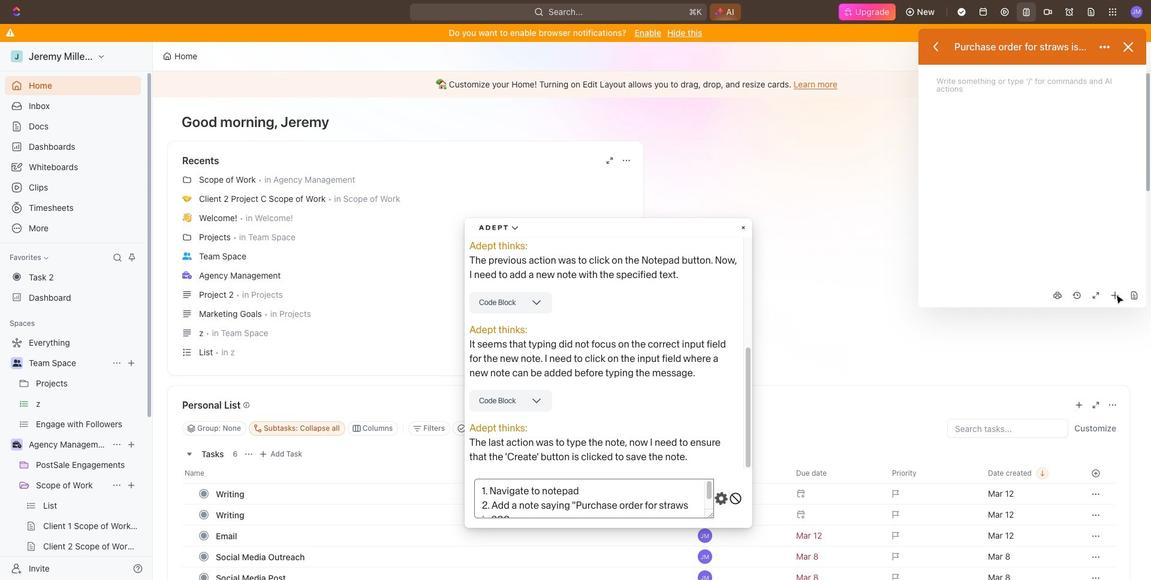 Task type: describe. For each thing, give the bounding box(es) containing it.
Search tasks... text field
[[949, 420, 1069, 438]]

tree inside 'sidebar' 'navigation'
[[5, 334, 141, 581]]

jeremy miller's workspace, , element
[[11, 50, 23, 62]]

sidebar navigation
[[0, 42, 155, 581]]

user group image
[[12, 360, 21, 367]]



Task type: locate. For each thing, give the bounding box(es) containing it.
0 horizontal spatial business time image
[[12, 442, 21, 449]]

user group image
[[182, 252, 192, 260]]

0 vertical spatial business time image
[[182, 272, 192, 279]]

tree
[[5, 334, 141, 581]]

1 vertical spatial business time image
[[12, 442, 21, 449]]

business time image
[[182, 272, 192, 279], [12, 442, 21, 449]]

1 horizontal spatial business time image
[[182, 272, 192, 279]]



Task type: vqa. For each thing, say whether or not it's contained in the screenshot.
"Free Forever"
no



